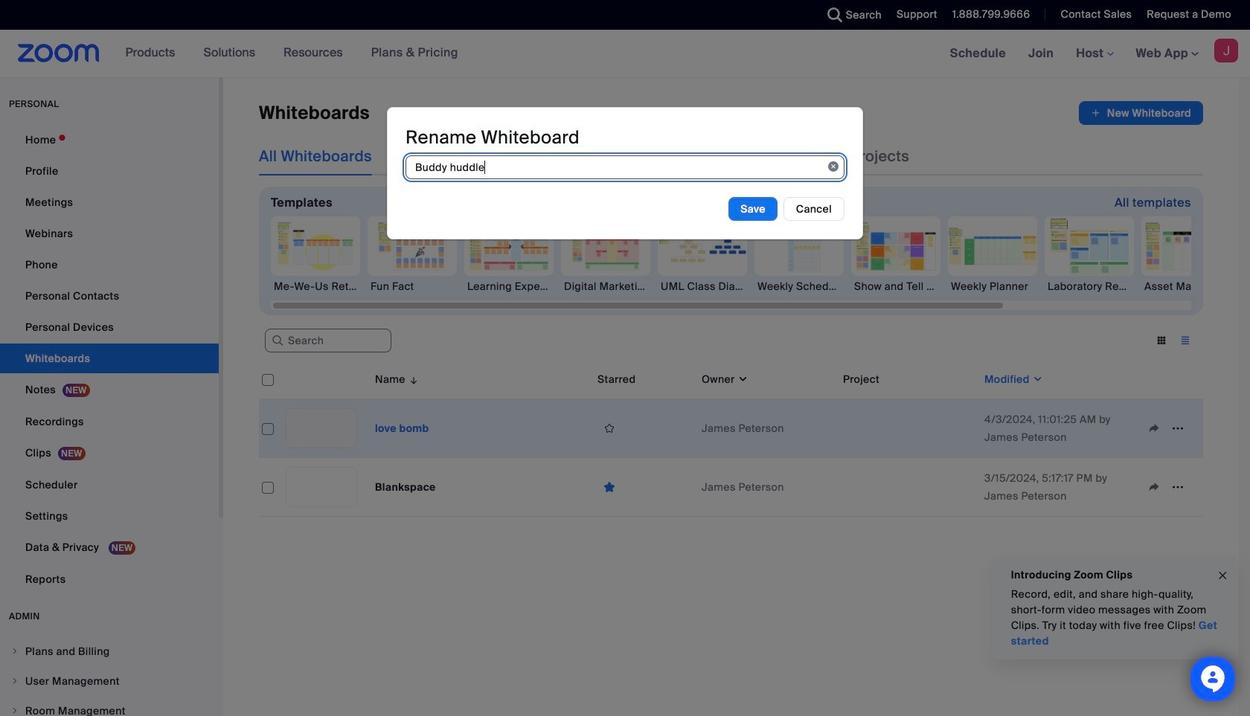 Task type: locate. For each thing, give the bounding box(es) containing it.
admin menu menu
[[0, 638, 219, 717]]

weekly planner element
[[948, 279, 1037, 294]]

close image
[[1217, 568, 1229, 585]]

2 cell from the top
[[837, 458, 979, 517]]

cell for blankspace 'element'
[[837, 458, 979, 517]]

cell
[[837, 400, 979, 458], [837, 458, 979, 517]]

meetings navigation
[[939, 30, 1250, 78]]

banner
[[0, 30, 1250, 78]]

Search text field
[[265, 329, 391, 353]]

product information navigation
[[114, 30, 470, 77]]

digital marketing canvas element
[[561, 279, 650, 294]]

thumbnail of love bomb image
[[287, 409, 356, 448]]

heading
[[406, 126, 580, 149]]

1 cell from the top
[[837, 400, 979, 458]]

love bomb element
[[375, 422, 429, 435]]

blankspace element
[[375, 481, 436, 494]]

asset management element
[[1142, 279, 1231, 294]]

laboratory report element
[[1045, 279, 1134, 294]]

application
[[1079, 101, 1203, 125], [259, 360, 1215, 528], [598, 418, 690, 440], [598, 476, 690, 499]]

Whiteboard Title text field
[[406, 156, 845, 180]]

love bomb, modified at apr 03, 2024 by james peterson, link image
[[286, 409, 357, 449]]

dialog
[[387, 107, 863, 240]]



Task type: vqa. For each thing, say whether or not it's contained in the screenshot.
Laboratory Report element
yes



Task type: describe. For each thing, give the bounding box(es) containing it.
thumbnail of blankspace image
[[287, 468, 356, 507]]

me-we-us retrospective element
[[271, 279, 360, 294]]

tabs of all whiteboard page tab list
[[259, 137, 910, 176]]

personal menu menu
[[0, 125, 219, 596]]

weekly schedule element
[[755, 279, 844, 294]]

fun fact element
[[368, 279, 457, 294]]

show and tell with a twist element
[[851, 279, 941, 294]]

learning experience canvas element
[[464, 279, 554, 294]]

list mode, selected image
[[1174, 334, 1197, 348]]

arrow down image
[[406, 371, 419, 388]]

cell for the love bomb element
[[837, 400, 979, 458]]

uml class diagram element
[[658, 279, 747, 294]]

grid mode, not selected image
[[1150, 334, 1174, 348]]



